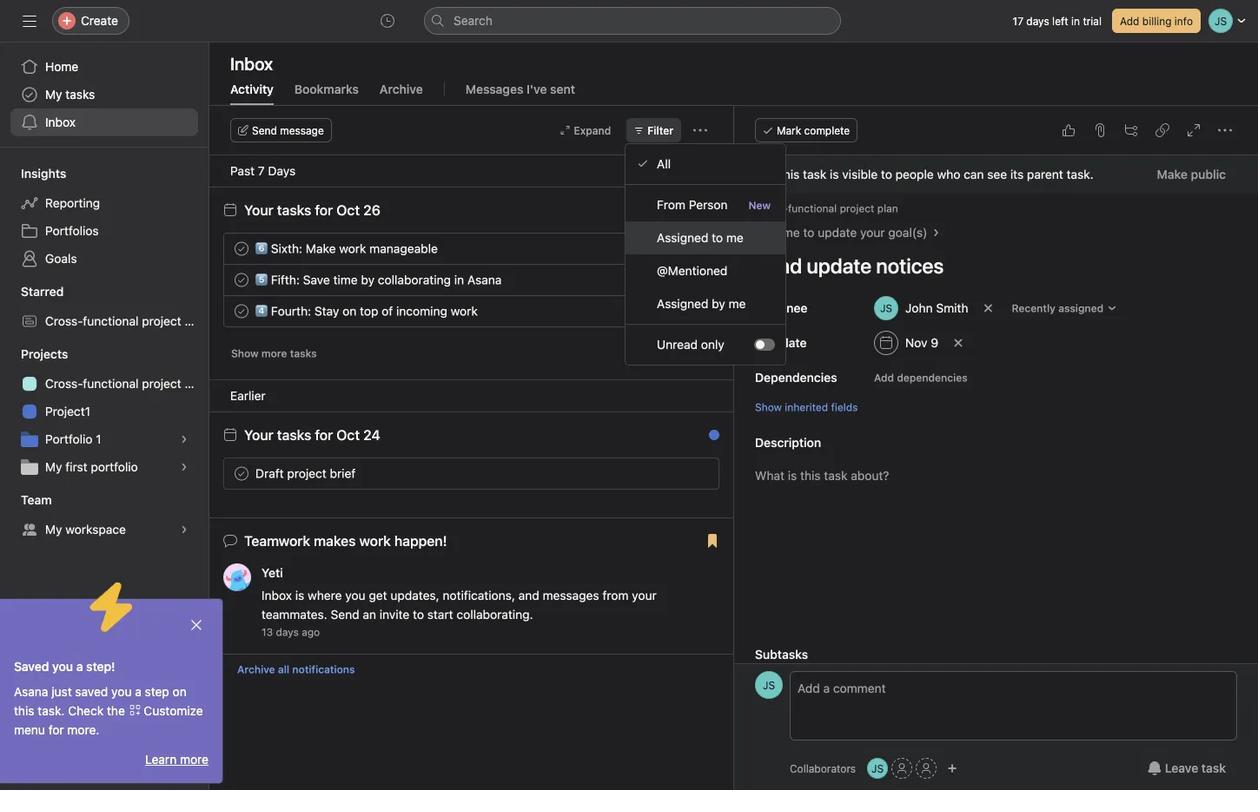 Task type: describe. For each thing, give the bounding box(es) containing it.
left
[[1052, 15, 1069, 27]]

john
[[905, 301, 933, 315]]

send update notices dialog
[[734, 106, 1258, 791]]

0 likes. click to like this task image
[[1062, 123, 1076, 137]]

portfolio
[[45, 432, 93, 447]]

notifications
[[292, 664, 355, 676]]

1 horizontal spatial asana
[[467, 273, 502, 287]]

your inside yeti inbox is where you get updates, notifications, and messages from your teammates. send an invite to start collaborating. 13 days ago
[[632, 589, 657, 603]]

hide sidebar image
[[23, 14, 36, 28]]

add or remove collaborators image
[[947, 764, 958, 774]]

only
[[701, 338, 725, 352]]

inbox link
[[10, 109, 198, 136]]

your for your tasks for oct 26
[[244, 202, 274, 219]]

manageable
[[370, 242, 438, 256]]

copy task link image
[[1156, 123, 1170, 137]]

0 vertical spatial in
[[1071, 15, 1080, 27]]

global element
[[0, 43, 209, 147]]

step
[[145, 685, 169, 700]]

0 vertical spatial by
[[361, 273, 375, 287]]

projects button
[[0, 346, 68, 363]]

this
[[776, 167, 800, 182]]

assigned to me radio item
[[626, 222, 786, 255]]

17 days left in trial
[[1013, 15, 1102, 27]]

fourth:
[[271, 304, 311, 318]]

update
[[818, 225, 857, 240]]

cross-functional project plan link inside starred element
[[10, 308, 208, 335]]

saved
[[75, 685, 108, 700]]

messages
[[466, 82, 523, 96]]

completed image for your tasks for oct 24
[[231, 464, 252, 484]]

check
[[68, 704, 104, 719]]

your tasks for oct 26
[[244, 202, 381, 219]]

0 vertical spatial inbox
[[230, 53, 273, 73]]

task. inside main content
[[1067, 167, 1094, 182]]

asana just saved you a step on this task. check the
[[14, 685, 187, 719]]

mark complete button
[[755, 118, 858, 143]]

tasks for my tasks
[[65, 87, 95, 102]]

send inside button
[[252, 124, 277, 136]]

where
[[308, 589, 342, 603]]

tasks inside button
[[290, 348, 317, 360]]

john smith button
[[866, 293, 976, 324]]

24
[[363, 427, 380, 444]]

add subtask image
[[1124, 123, 1138, 137]]

all
[[278, 664, 289, 676]]

7 days
[[258, 164, 296, 178]]

asana inside asana just saved you a step on this task. check the
[[14, 685, 48, 700]]

1 vertical spatial make
[[306, 242, 336, 256]]

leave task button
[[1136, 753, 1237, 785]]

your tasks for oct 26 link
[[244, 202, 381, 219]]

cross- inside projects 'element'
[[45, 377, 83, 391]]

for inside customize menu for more.
[[48, 723, 64, 738]]

customize menu for more.
[[14, 704, 203, 738]]

portfolio 1
[[45, 432, 101, 447]]

my for my workspace
[[45, 523, 62, 537]]

updates,
[[390, 589, 439, 603]]

leave task
[[1165, 762, 1226, 776]]

makes
[[314, 533, 356, 550]]

cross-functional project plan inside projects 'element'
[[45, 377, 208, 391]]

sixth:
[[271, 242, 302, 256]]

project1
[[45, 404, 90, 419]]

plan for cross-functional project plan link within the starred element
[[185, 314, 208, 328]]

assigned by me
[[657, 297, 746, 311]]

add billing info
[[1120, 15, 1193, 27]]

see details, portfolio 1 image
[[179, 434, 189, 445]]

2 archive notification image from the top
[[700, 539, 714, 553]]

of
[[382, 304, 393, 318]]

your tasks for oct 24
[[244, 427, 380, 444]]

learn more link
[[145, 753, 209, 767]]

time inside send update notices dialog
[[776, 225, 800, 240]]

inbox inside the global element
[[45, 115, 76, 129]]

functional inside projects 'element'
[[83, 377, 139, 391]]

make inside "make public" button
[[1157, 167, 1188, 182]]

cross-functional project plan inside send update notices dialog
[[755, 202, 898, 215]]

teams element
[[0, 485, 209, 547]]

1 horizontal spatial js
[[872, 763, 884, 775]]

1 horizontal spatial by
[[712, 297, 725, 311]]

tasks for your tasks for oct 24
[[277, 427, 311, 444]]

description
[[755, 436, 821, 450]]

archive for archive
[[380, 82, 423, 96]]

create
[[81, 13, 118, 28]]

cross-functional project plan inside starred element
[[45, 314, 208, 328]]

functional inside send update notices dialog
[[788, 202, 837, 215]]

bookmarks link
[[294, 82, 359, 105]]

my workspace link
[[10, 516, 198, 544]]

0 vertical spatial cross-functional project plan link
[[755, 202, 898, 215]]

you inside asana just saved you a step on this task. check the
[[111, 685, 132, 700]]

past
[[230, 164, 255, 178]]

plan for bottom cross-functional project plan link
[[185, 377, 208, 391]]

expand
[[574, 124, 611, 136]]

0 vertical spatial js button
[[755, 672, 783, 700]]

full screen image
[[1187, 123, 1201, 137]]

my for my tasks
[[45, 87, 62, 102]]

1 vertical spatial you
[[52, 660, 73, 674]]

my first portfolio link
[[10, 454, 198, 481]]

completed checkbox for your tasks for oct 24
[[231, 464, 252, 484]]

oct for 26
[[337, 202, 360, 219]]

to inside yeti inbox is where you get updates, notifications, and messages from your teammates. send an invite to start collaborating. 13 days ago
[[413, 608, 424, 622]]

this
[[14, 704, 34, 719]]

it's time to update your goal(s) link
[[755, 223, 928, 242]]

inbox inside yeti inbox is where you get updates, notifications, and messages from your teammates. send an invite to start collaborating. 13 days ago
[[262, 589, 292, 603]]

fifth:
[[271, 273, 300, 287]]

2 completed checkbox from the top
[[231, 301, 252, 322]]

1 horizontal spatial js button
[[867, 759, 888, 779]]

make public
[[1157, 167, 1226, 182]]

show inherited fields
[[755, 401, 858, 414]]

draft
[[255, 467, 284, 481]]

messages i've sent link
[[466, 82, 575, 105]]

is for task
[[830, 167, 839, 182]]

past 7 days
[[230, 164, 296, 178]]

all
[[657, 157, 671, 171]]

a inside asana just saved you a step on this task. check the
[[135, 685, 141, 700]]

from
[[603, 589, 629, 603]]

messages
[[543, 589, 599, 603]]

collaborating.
[[457, 608, 533, 622]]

me for assigned by me
[[729, 297, 746, 311]]

team
[[21, 493, 52, 507]]

learn
[[145, 753, 177, 767]]

completed image for your tasks for oct 26
[[231, 239, 252, 259]]

archive all notifications button
[[209, 655, 733, 685]]

yeti inbox is where you get updates, notifications, and messages from your teammates. send an invite to start collaborating. 13 days ago
[[262, 566, 660, 639]]

add for 17 days left in trial
[[1120, 15, 1140, 27]]

person
[[689, 198, 728, 212]]

on inside asana just saved you a step on this task. check the
[[173, 685, 187, 700]]

fields
[[831, 401, 858, 414]]

activity link
[[230, 82, 274, 105]]

expand button
[[552, 118, 619, 143]]

project inside send update notices dialog
[[840, 202, 875, 215]]

1 horizontal spatial on
[[343, 304, 357, 318]]

goal(s)
[[888, 225, 928, 240]]

activity
[[230, 82, 274, 96]]

work happen!
[[359, 533, 447, 550]]

its
[[1011, 167, 1024, 182]]

clear due date image
[[953, 338, 964, 348]]

me for assigned to me
[[726, 231, 744, 245]]

who
[[937, 167, 961, 182]]

incoming
[[396, 304, 447, 318]]

portfolios
[[45, 224, 99, 238]]

show inherited fields button
[[755, 400, 858, 415]]

archive for archive all notifications
[[237, 664, 275, 676]]

see details, my workspace image
[[179, 525, 189, 535]]

invite
[[380, 608, 410, 622]]

more actions image
[[693, 123, 707, 137]]

insights
[[21, 166, 66, 181]]

save
[[303, 273, 330, 287]]

recently assigned button
[[1004, 296, 1125, 321]]

from person
[[657, 198, 728, 212]]

close toast image
[[189, 619, 203, 633]]



Task type: vqa. For each thing, say whether or not it's contained in the screenshot.
list item
no



Task type: locate. For each thing, give the bounding box(es) containing it.
inbox down yeti at the left bottom of page
[[262, 589, 292, 603]]

leave
[[1165, 762, 1198, 776]]

starred button
[[0, 283, 64, 301]]

1 vertical spatial assigned
[[657, 297, 709, 311]]

by
[[361, 273, 375, 287], [712, 297, 725, 311]]

1 vertical spatial work
[[451, 304, 478, 318]]

task right "this"
[[803, 167, 827, 182]]

and
[[519, 589, 539, 603]]

1 your from the top
[[244, 202, 274, 219]]

projects
[[21, 347, 68, 361]]

functional inside starred element
[[83, 314, 139, 328]]

cross-functional project plan link up update
[[755, 202, 898, 215]]

your
[[860, 225, 885, 240], [632, 589, 657, 603]]

plan inside projects 'element'
[[185, 377, 208, 391]]

public
[[1191, 167, 1226, 182]]

attachments: add a file to this task, send update notices image
[[1093, 123, 1107, 137]]

archive link
[[380, 82, 423, 105]]

cross-functional project plan down goals link
[[45, 314, 208, 328]]

bookmarks
[[294, 82, 359, 96]]

6️⃣ sixth: make work manageable
[[255, 242, 438, 256]]

1 vertical spatial asana
[[14, 685, 48, 700]]

1 horizontal spatial send
[[331, 608, 359, 622]]

0 vertical spatial my
[[45, 87, 62, 102]]

cross- inside send update notices dialog
[[755, 202, 788, 215]]

you inside yeti inbox is where you get updates, notifications, and messages from your teammates. send an invite to start collaborating. 13 days ago
[[345, 589, 366, 603]]

is for inbox
[[295, 589, 304, 603]]

task. down just
[[38, 704, 65, 719]]

js down subtasks
[[763, 680, 775, 692]]

my down home
[[45, 87, 62, 102]]

0 vertical spatial task
[[803, 167, 827, 182]]

days down teammates.
[[276, 627, 299, 639]]

inbox down my tasks
[[45, 115, 76, 129]]

more down 4️⃣
[[261, 348, 287, 360]]

show up earlier
[[231, 348, 259, 360]]

archive down history image
[[380, 82, 423, 96]]

1 vertical spatial completed checkbox
[[231, 301, 252, 322]]

1 horizontal spatial show
[[755, 401, 782, 414]]

to left update
[[803, 225, 815, 240]]

time right it's
[[776, 225, 800, 240]]

you left 'get'
[[345, 589, 366, 603]]

tasks for your tasks for oct 26
[[277, 202, 311, 219]]

1 vertical spatial me
[[729, 297, 746, 311]]

starred element
[[0, 276, 209, 339]]

2 vertical spatial for
[[48, 723, 64, 738]]

collaborators
[[790, 763, 856, 775]]

Task Name text field
[[743, 246, 1237, 286]]

send left an
[[331, 608, 359, 622]]

time
[[776, 225, 800, 240], [333, 273, 358, 287]]

recently
[[1012, 302, 1056, 315]]

1 completed image from the top
[[231, 270, 252, 291]]

assigned for assigned by me
[[657, 297, 709, 311]]

cross-functional project plan up update
[[755, 202, 898, 215]]

due date
[[755, 336, 807, 350]]

subtasks
[[755, 648, 808, 662]]

0 horizontal spatial days
[[276, 627, 299, 639]]

insights element
[[0, 158, 209, 276]]

my left the first
[[45, 460, 62, 474]]

archive left all
[[237, 664, 275, 676]]

tasks down fourth:
[[290, 348, 317, 360]]

project up see details, portfolio 1 image
[[142, 377, 181, 391]]

0 vertical spatial js
[[763, 680, 775, 692]]

0 vertical spatial me
[[726, 231, 744, 245]]

2 horizontal spatial you
[[345, 589, 366, 603]]

0 vertical spatial show
[[231, 348, 259, 360]]

1 vertical spatial on
[[173, 685, 187, 700]]

plan inside main content
[[877, 202, 898, 215]]

inbox up "activity"
[[230, 53, 273, 73]]

1 horizontal spatial add
[[1120, 15, 1140, 27]]

oct for 24
[[337, 427, 360, 444]]

2 vertical spatial plan
[[185, 377, 208, 391]]

2 my from the top
[[45, 460, 62, 474]]

my
[[45, 87, 62, 102], [45, 460, 62, 474], [45, 523, 62, 537]]

tasks inside the global element
[[65, 87, 95, 102]]

more inside button
[[261, 348, 287, 360]]

project left brief
[[287, 467, 327, 481]]

work right incoming on the top of page
[[451, 304, 478, 318]]

1 assigned from the top
[[657, 231, 709, 245]]

0 vertical spatial on
[[343, 304, 357, 318]]

0 vertical spatial archive notification image
[[700, 433, 714, 447]]

your up draft
[[244, 427, 274, 444]]

customize
[[144, 704, 203, 719]]

show left 'inherited'
[[755, 401, 782, 414]]

assigned for assigned to me
[[657, 231, 709, 245]]

workspace
[[65, 523, 126, 537]]

0 vertical spatial you
[[345, 589, 366, 603]]

js button right 'collaborators' on the right of page
[[867, 759, 888, 779]]

1 vertical spatial your
[[632, 589, 657, 603]]

your inside send update notices dialog
[[860, 225, 885, 240]]

projects element
[[0, 339, 209, 485]]

5️⃣ fifth: save time by collaborating in asana
[[255, 273, 502, 287]]

0 horizontal spatial task.
[[38, 704, 65, 719]]

start
[[427, 608, 453, 622]]

completed checkbox left 4️⃣
[[231, 301, 252, 322]]

1 vertical spatial send
[[331, 608, 359, 622]]

show for show inherited fields
[[755, 401, 782, 414]]

2 oct from the top
[[337, 427, 360, 444]]

js
[[763, 680, 775, 692], [872, 763, 884, 775]]

more for learn
[[180, 753, 209, 767]]

me left assignee at the right of the page
[[729, 297, 746, 311]]

in right collaborating
[[454, 273, 464, 287]]

you up the
[[111, 685, 132, 700]]

1 vertical spatial cross-functional project plan
[[45, 314, 208, 328]]

project up it's time to update your goal(s) on the right top of the page
[[840, 202, 875, 215]]

2 vertical spatial inbox
[[262, 589, 292, 603]]

1
[[96, 432, 101, 447]]

add dependencies button
[[866, 366, 976, 390]]

plan left 4️⃣
[[185, 314, 208, 328]]

cross- down starred
[[45, 314, 83, 328]]

0 horizontal spatial on
[[173, 685, 187, 700]]

project down goals link
[[142, 314, 181, 328]]

completed image for 5️⃣
[[231, 270, 252, 291]]

@mentioned
[[657, 264, 728, 278]]

me inside radio item
[[726, 231, 744, 245]]

0 horizontal spatial more
[[180, 753, 209, 767]]

nov 9 button
[[866, 328, 946, 359]]

completed checkbox left draft
[[231, 464, 252, 484]]

by up only
[[712, 297, 725, 311]]

show for show more tasks
[[231, 348, 259, 360]]

completed image left 5️⃣
[[231, 270, 252, 291]]

completed image
[[231, 239, 252, 259], [231, 464, 252, 484]]

i've
[[527, 82, 547, 96]]

1 horizontal spatial days
[[1027, 15, 1049, 27]]

0 horizontal spatial you
[[52, 660, 73, 674]]

make up save
[[306, 242, 336, 256]]

collaborating
[[378, 273, 451, 287]]

project inside projects 'element'
[[142, 377, 181, 391]]

completed image for 4️⃣
[[231, 301, 252, 322]]

cross-functional project plan link down goals link
[[10, 308, 208, 335]]

2 completed image from the top
[[231, 464, 252, 484]]

completed image left draft
[[231, 464, 252, 484]]

a left step!
[[76, 660, 83, 674]]

complete
[[804, 124, 850, 136]]

for up draft project brief
[[315, 427, 333, 444]]

archive notification image
[[700, 433, 714, 447], [700, 539, 714, 553]]

1 vertical spatial oct
[[337, 427, 360, 444]]

0 vertical spatial send
[[252, 124, 277, 136]]

trial
[[1083, 15, 1102, 27]]

task for this
[[803, 167, 827, 182]]

1 vertical spatial functional
[[83, 314, 139, 328]]

days inside yeti inbox is where you get updates, notifications, and messages from your teammates. send an invite to start collaborating. 13 days ago
[[276, 627, 299, 639]]

functional up update
[[788, 202, 837, 215]]

1 vertical spatial in
[[454, 273, 464, 287]]

for up 6️⃣ sixth: make work manageable on the left of page
[[315, 202, 333, 219]]

0 vertical spatial days
[[1027, 15, 1049, 27]]

new
[[749, 199, 771, 212]]

1 vertical spatial for
[[315, 427, 333, 444]]

add down nov 9 dropdown button
[[874, 372, 894, 384]]

first
[[65, 460, 87, 474]]

2 assigned from the top
[[657, 297, 709, 311]]

smith
[[936, 301, 968, 315]]

portfolios link
[[10, 217, 198, 245]]

make left public
[[1157, 167, 1188, 182]]

tasks up sixth:
[[277, 202, 311, 219]]

js button down subtasks
[[755, 672, 783, 700]]

show
[[231, 348, 259, 360], [755, 401, 782, 414]]

completed checkbox left 6️⃣
[[231, 239, 252, 259]]

completed image left 6️⃣
[[231, 239, 252, 259]]

on
[[343, 304, 357, 318], [173, 685, 187, 700]]

1 vertical spatial completed image
[[231, 464, 252, 484]]

send inside yeti inbox is where you get updates, notifications, and messages from your teammates. send an invite to start collaborating. 13 days ago
[[331, 608, 359, 622]]

starred
[[21, 285, 64, 299]]

unread
[[657, 338, 698, 352]]

completed image left 4️⃣
[[231, 301, 252, 322]]

Completed checkbox
[[231, 239, 252, 259], [231, 301, 252, 322], [231, 464, 252, 484]]

0 horizontal spatial a
[[76, 660, 83, 674]]

1 horizontal spatial task
[[1202, 762, 1226, 776]]

0 horizontal spatial send
[[252, 124, 277, 136]]

for right menu
[[48, 723, 64, 738]]

can
[[964, 167, 984, 182]]

2 vertical spatial you
[[111, 685, 132, 700]]

js right 'collaborators' on the right of page
[[872, 763, 884, 775]]

1 vertical spatial inbox
[[45, 115, 76, 129]]

oct left 24
[[337, 427, 360, 444]]

0 vertical spatial your
[[244, 202, 274, 219]]

is up teammates.
[[295, 589, 304, 603]]

plan inside starred element
[[185, 314, 208, 328]]

0 vertical spatial make
[[1157, 167, 1188, 182]]

0 horizontal spatial by
[[361, 273, 375, 287]]

0 vertical spatial time
[[776, 225, 800, 240]]

a left step
[[135, 685, 141, 700]]

my inside "link"
[[45, 460, 62, 474]]

0 horizontal spatial make
[[306, 242, 336, 256]]

main content containing this task is visible to people who can see its parent task.
[[734, 156, 1258, 791]]

0 horizontal spatial your
[[632, 589, 657, 603]]

1 vertical spatial js button
[[867, 759, 888, 779]]

2 vertical spatial my
[[45, 523, 62, 537]]

1 vertical spatial my
[[45, 460, 62, 474]]

more right learn
[[180, 753, 209, 767]]

people
[[896, 167, 934, 182]]

on left top
[[343, 304, 357, 318]]

0 vertical spatial plan
[[877, 202, 898, 215]]

1 archive notification image from the top
[[700, 433, 714, 447]]

main content
[[734, 156, 1258, 791]]

mark complete
[[777, 124, 850, 136]]

assigned down '@mentioned'
[[657, 297, 709, 311]]

2 your from the top
[[244, 427, 274, 444]]

0 horizontal spatial asana
[[14, 685, 48, 700]]

1 vertical spatial add
[[874, 372, 894, 384]]

completed checkbox for your tasks for oct 26
[[231, 239, 252, 259]]

0 vertical spatial is
[[830, 167, 839, 182]]

Completed checkbox
[[231, 270, 252, 291]]

0 vertical spatial completed checkbox
[[231, 239, 252, 259]]

1 vertical spatial time
[[333, 273, 358, 287]]

this task is visible to people who can see its parent task.
[[776, 167, 1094, 182]]

sent
[[550, 82, 575, 96]]

functional down goals link
[[83, 314, 139, 328]]

in right left
[[1071, 15, 1080, 27]]

search button
[[424, 7, 841, 35]]

task.
[[1067, 167, 1094, 182], [38, 704, 65, 719]]

remove assignee image
[[983, 303, 994, 314]]

goals link
[[10, 245, 198, 273]]

days right 17
[[1027, 15, 1049, 27]]

archive inside button
[[237, 664, 275, 676]]

1 horizontal spatial archive
[[380, 82, 423, 96]]

task inside button
[[1202, 762, 1226, 776]]

to right visible
[[881, 167, 892, 182]]

my inside the global element
[[45, 87, 62, 102]]

2 vertical spatial cross-functional project plan link
[[10, 370, 208, 398]]

cross-functional project plan link up project1
[[10, 370, 208, 398]]

my workspace
[[45, 523, 126, 537]]

learn more
[[145, 753, 209, 767]]

2 vertical spatial functional
[[83, 377, 139, 391]]

add inside send update notices dialog
[[874, 372, 894, 384]]

1 vertical spatial more
[[180, 753, 209, 767]]

recently assigned
[[1012, 302, 1104, 315]]

portfolio
[[91, 460, 138, 474]]

your up 6️⃣
[[244, 202, 274, 219]]

cross- up it's
[[755, 202, 788, 215]]

your left the goal(s)
[[860, 225, 885, 240]]

tasks up draft project brief
[[277, 427, 311, 444]]

cross-functional project plan
[[755, 202, 898, 215], [45, 314, 208, 328], [45, 377, 208, 391]]

1 completed checkbox from the top
[[231, 239, 252, 259]]

js button
[[755, 672, 783, 700], [867, 759, 888, 779]]

me left it's
[[726, 231, 744, 245]]

1 horizontal spatial make
[[1157, 167, 1188, 182]]

0 horizontal spatial js
[[763, 680, 775, 692]]

4️⃣ fourth: stay on top of incoming work
[[255, 304, 478, 318]]

2 vertical spatial cross-
[[45, 377, 83, 391]]

assigned inside radio item
[[657, 231, 709, 245]]

nov
[[905, 336, 928, 350]]

0 vertical spatial archive
[[380, 82, 423, 96]]

cross- inside starred element
[[45, 314, 83, 328]]

0 horizontal spatial time
[[333, 273, 358, 287]]

2 vertical spatial completed checkbox
[[231, 464, 252, 484]]

more for show
[[261, 348, 287, 360]]

for for 26
[[315, 202, 333, 219]]

is inside main content
[[830, 167, 839, 182]]

to down the updates,
[[413, 608, 424, 622]]

assigned up '@mentioned'
[[657, 231, 709, 245]]

add left billing
[[1120, 15, 1140, 27]]

teamwork
[[244, 533, 310, 550]]

to down person
[[712, 231, 723, 245]]

0 horizontal spatial in
[[454, 273, 464, 287]]

1 horizontal spatial work
[[451, 304, 478, 318]]

13
[[262, 627, 273, 639]]

0 vertical spatial cross-functional project plan
[[755, 202, 898, 215]]

goals
[[45, 252, 77, 266]]

completed image
[[231, 270, 252, 291], [231, 301, 252, 322]]

more actions for this task image
[[1218, 123, 1232, 137]]

0 horizontal spatial add
[[874, 372, 894, 384]]

show inside main content
[[755, 401, 782, 414]]

task. inside asana just saved you a step on this task. check the
[[38, 704, 65, 719]]

0 vertical spatial more
[[261, 348, 287, 360]]

my inside teams element
[[45, 523, 62, 537]]

from
[[657, 198, 686, 212]]

0 vertical spatial your
[[860, 225, 885, 240]]

1 horizontal spatial more
[[261, 348, 287, 360]]

1 horizontal spatial is
[[830, 167, 839, 182]]

messages i've sent
[[466, 82, 575, 96]]

is left visible
[[830, 167, 839, 182]]

search list box
[[424, 7, 841, 35]]

send message
[[252, 124, 324, 136]]

oct left 26 at top left
[[337, 202, 360, 219]]

add for dependencies
[[874, 372, 894, 384]]

1 vertical spatial cross-functional project plan link
[[10, 308, 208, 335]]

asana up this
[[14, 685, 48, 700]]

3 my from the top
[[45, 523, 62, 537]]

work up 5️⃣ fifth: save time by collaborating in asana
[[339, 242, 366, 256]]

1 horizontal spatial a
[[135, 685, 141, 700]]

asana right collaborating
[[467, 273, 502, 287]]

0 horizontal spatial is
[[295, 589, 304, 603]]

3 completed checkbox from the top
[[231, 464, 252, 484]]

0 vertical spatial cross-
[[755, 202, 788, 215]]

plan up the goal(s)
[[877, 202, 898, 215]]

step!
[[86, 660, 115, 674]]

cross-functional project plan up 'project1' link
[[45, 377, 208, 391]]

plan left earlier
[[185, 377, 208, 391]]

for for 24
[[315, 427, 333, 444]]

dependencies
[[897, 372, 968, 384]]

1 completed image from the top
[[231, 239, 252, 259]]

yeti
[[262, 566, 283, 580]]

archive all notifications
[[237, 664, 355, 676]]

my first portfolio
[[45, 460, 138, 474]]

1 vertical spatial by
[[712, 297, 725, 311]]

nov 9
[[905, 336, 939, 350]]

1 vertical spatial is
[[295, 589, 304, 603]]

cross-functional project plan link
[[755, 202, 898, 215], [10, 308, 208, 335], [10, 370, 208, 398]]

0 vertical spatial a
[[76, 660, 83, 674]]

0 horizontal spatial work
[[339, 242, 366, 256]]

1 vertical spatial archive notification image
[[700, 539, 714, 553]]

1 oct from the top
[[337, 202, 360, 219]]

my for my first portfolio
[[45, 460, 62, 474]]

0 horizontal spatial show
[[231, 348, 259, 360]]

billing
[[1143, 15, 1172, 27]]

draft project brief
[[255, 467, 356, 481]]

9
[[931, 336, 939, 350]]

task right leave
[[1202, 762, 1226, 776]]

send left message
[[252, 124, 277, 136]]

see details, my first portfolio image
[[179, 462, 189, 473]]

asana
[[467, 273, 502, 287], [14, 685, 48, 700]]

task. right parent
[[1067, 167, 1094, 182]]

notifications,
[[443, 589, 515, 603]]

your right from
[[632, 589, 657, 603]]

tasks down home
[[65, 87, 95, 102]]

0 horizontal spatial task
[[803, 167, 827, 182]]

an
[[363, 608, 376, 622]]

functional up 'project1' link
[[83, 377, 139, 391]]

history image
[[381, 14, 395, 28]]

0 vertical spatial task.
[[1067, 167, 1094, 182]]

in
[[1071, 15, 1080, 27], [454, 273, 464, 287]]

1 my from the top
[[45, 87, 62, 102]]

to inside radio item
[[712, 231, 723, 245]]

by up 4️⃣ fourth: stay on top of incoming work
[[361, 273, 375, 287]]

cross-
[[755, 202, 788, 215], [45, 314, 83, 328], [45, 377, 83, 391]]

0 vertical spatial oct
[[337, 202, 360, 219]]

you up just
[[52, 660, 73, 674]]

reporting
[[45, 196, 100, 210]]

earlier
[[230, 389, 266, 403]]

your for your tasks for oct 24
[[244, 427, 274, 444]]

my down team
[[45, 523, 62, 537]]

2 completed image from the top
[[231, 301, 252, 322]]

is inside yeti inbox is where you get updates, notifications, and messages from your teammates. send an invite to start collaborating. 13 days ago
[[295, 589, 304, 603]]

team button
[[0, 492, 52, 509]]

saved
[[14, 660, 49, 674]]

1 vertical spatial archive
[[237, 664, 275, 676]]

add dependencies
[[874, 372, 968, 384]]

project inside starred element
[[142, 314, 181, 328]]

time right save
[[333, 273, 358, 287]]

info
[[1175, 15, 1193, 27]]

cross- up project1
[[45, 377, 83, 391]]

on up customize
[[173, 685, 187, 700]]

task for leave
[[1202, 762, 1226, 776]]

1 vertical spatial show
[[755, 401, 782, 414]]



